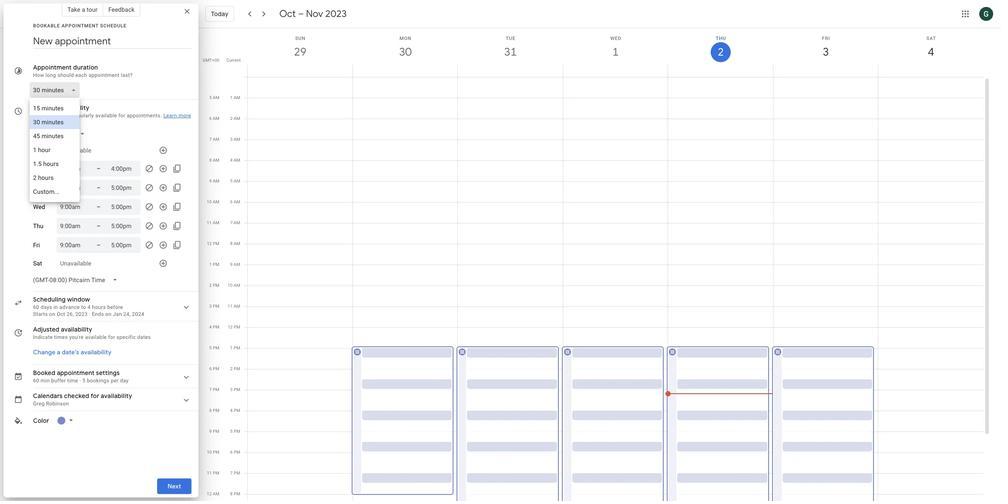 Task type: describe. For each thing, give the bounding box(es) containing it.
appointment
[[33, 64, 72, 71]]

0 horizontal spatial 1 pm
[[209, 263, 219, 267]]

jan
[[113, 312, 122, 318]]

when
[[42, 113, 55, 119]]

10 pm
[[207, 451, 219, 455]]

to
[[81, 305, 86, 311]]

4 inside scheduling window 60 days in advance to 4 hours before starts on oct 26, 2023 · ends on jan 24, 2024
[[88, 305, 91, 311]]

0 horizontal spatial 12 pm
[[207, 242, 219, 246]]

calendars checked for availability greg robinson
[[33, 393, 132, 408]]

how
[[33, 72, 44, 78]]

0 vertical spatial 9 am
[[209, 179, 219, 184]]

– for mon
[[97, 165, 101, 172]]

ends
[[92, 312, 104, 318]]

settings
[[96, 370, 120, 377]]

0 horizontal spatial 10 am
[[207, 200, 219, 205]]

robinson
[[46, 401, 69, 408]]

availability inside calendars checked for availability greg robinson
[[101, 393, 132, 401]]

1 horizontal spatial 6 am
[[230, 200, 240, 205]]

12 am
[[207, 492, 219, 497]]

0 vertical spatial 2023
[[325, 8, 347, 20]]

should
[[58, 72, 74, 78]]

1 vertical spatial 11 am
[[228, 304, 240, 309]]

you're for general
[[57, 113, 71, 119]]

31 column header
[[458, 28, 563, 77]]

booked appointment settings 60 min buffer time · 5 bookings per day
[[33, 370, 129, 384]]

0 vertical spatial 8 pm
[[209, 409, 219, 414]]

– for tue
[[97, 185, 101, 192]]

availability inside 'general availability set when you're regularly available for appointments. learn more'
[[58, 104, 89, 112]]

take a tour
[[67, 6, 97, 13]]

appointment duration how long should each appointment last?
[[33, 64, 133, 78]]

duration list box
[[30, 98, 80, 202]]

1 vertical spatial 1 pm
[[230, 346, 240, 351]]

scheduling window 60 days in advance to 4 hours before starts on oct 26, 2023 · ends on jan 24, 2024
[[33, 296, 144, 318]]

1 vertical spatial 9
[[230, 263, 233, 267]]

sun for sun 29
[[295, 36, 306, 41]]

change a date's availability
[[33, 349, 112, 357]]

thu 2
[[716, 36, 726, 59]]

indicate
[[33, 335, 53, 341]]

1 vertical spatial 12
[[228, 325, 233, 330]]

– left nov
[[298, 8, 304, 20]]

for inside calendars checked for availability greg robinson
[[91, 393, 99, 401]]

fri for fri 3
[[822, 36, 830, 41]]

0 horizontal spatial 4 pm
[[209, 325, 219, 330]]

1 horizontal spatial 7 pm
[[230, 472, 240, 476]]

sun for sun
[[33, 147, 43, 154]]

thu for thu
[[33, 223, 43, 230]]

2 cell from the left
[[352, 77, 458, 502]]

2 on from the left
[[105, 312, 112, 318]]

wed for wed
[[33, 204, 45, 211]]

learn
[[163, 113, 177, 119]]

tue 31
[[504, 36, 516, 59]]

appointment
[[62, 23, 99, 29]]

· inside scheduling window 60 days in advance to 4 hours before starts on oct 26, 2023 · ends on jan 24, 2024
[[89, 312, 91, 318]]

bookings
[[87, 378, 109, 384]]

mon for mon 30
[[400, 36, 412, 41]]

in
[[53, 305, 58, 311]]

1 vertical spatial 9 am
[[230, 263, 240, 267]]

1 horizontal spatial 2 pm
[[230, 367, 240, 372]]

min
[[41, 378, 50, 384]]

learn more link
[[163, 113, 191, 119]]

schedule
[[100, 23, 127, 29]]

24,
[[123, 312, 131, 318]]

you're for adjusted
[[69, 335, 84, 341]]

availability inside button
[[81, 349, 112, 357]]

adjusted availability indicate times you're available for specific dates
[[33, 326, 151, 341]]

0 horizontal spatial 3 pm
[[209, 304, 219, 309]]

per
[[111, 378, 119, 384]]

1 vertical spatial 5 am
[[230, 179, 240, 184]]

tue for tue
[[33, 185, 43, 192]]

date's
[[62, 349, 79, 357]]

0 vertical spatial 7 pm
[[209, 388, 219, 393]]

times
[[54, 335, 68, 341]]

Start time on Wednesdays text field
[[60, 202, 86, 212]]

mon 30
[[399, 36, 412, 59]]

each
[[75, 72, 87, 78]]

advance
[[59, 305, 80, 311]]

change
[[33, 349, 56, 357]]

buffer
[[51, 378, 66, 384]]

fri for fri
[[33, 242, 40, 249]]

specific
[[117, 335, 136, 341]]

feedback button
[[103, 3, 140, 17]]

Add title text field
[[33, 35, 192, 48]]

3 inside the fri 3
[[823, 45, 829, 59]]

1 vertical spatial 8 am
[[230, 242, 240, 246]]

wed for wed 1
[[610, 36, 622, 41]]

1 horizontal spatial 7 am
[[230, 221, 240, 226]]

4 column header
[[878, 28, 984, 77]]

0 vertical spatial 10
[[207, 200, 212, 205]]

3 am
[[230, 137, 240, 142]]

starts
[[33, 312, 48, 318]]

5 cell from the left
[[666, 77, 774, 502]]

3 column header
[[773, 28, 879, 77]]

5 option from the top
[[30, 157, 80, 171]]

31
[[504, 45, 516, 59]]

unavailable for sun
[[60, 147, 91, 154]]

bookable appointment schedule
[[33, 23, 127, 29]]

0 vertical spatial 5 am
[[209, 95, 219, 100]]

2024
[[132, 312, 144, 318]]

7 option from the top
[[30, 185, 80, 199]]

time
[[67, 378, 78, 384]]

60 inside booked appointment settings 60 min buffer time · 5 bookings per day
[[33, 378, 39, 384]]

wednesday, november 1 element
[[606, 42, 626, 62]]

wed 1
[[610, 36, 622, 59]]

nov
[[306, 8, 323, 20]]

30 column header
[[352, 28, 458, 77]]

appointments.
[[127, 113, 162, 119]]

0 vertical spatial 8 am
[[209, 158, 219, 163]]

29
[[294, 45, 306, 59]]

4 cell from the left
[[562, 77, 668, 502]]

– for fri
[[97, 242, 101, 249]]

Start time on Tuesdays text field
[[60, 183, 86, 193]]

monday, october 30 element
[[395, 42, 416, 62]]

hours
[[92, 305, 106, 311]]

today button
[[205, 3, 234, 24]]

gmt+00
[[203, 58, 219, 63]]

1 horizontal spatial 4 pm
[[230, 409, 240, 414]]

2 am
[[230, 116, 240, 121]]

last?
[[121, 72, 133, 78]]

0 horizontal spatial 11 am
[[207, 221, 219, 226]]

1 horizontal spatial 3 pm
[[230, 388, 240, 393]]

sat for sat 4
[[927, 36, 936, 41]]

bookable
[[33, 23, 60, 29]]

next
[[168, 483, 181, 491]]

1 vertical spatial 12 pm
[[228, 325, 240, 330]]

2 option from the top
[[30, 115, 80, 129]]

1 horizontal spatial 5 pm
[[230, 430, 240, 435]]

2 vertical spatial 9
[[209, 430, 212, 435]]

day
[[120, 378, 129, 384]]

1 column header
[[563, 28, 668, 77]]

1 horizontal spatial 10 am
[[228, 283, 240, 288]]

End time on Wednesdays text field
[[111, 202, 137, 212]]

availability inside adjusted availability indicate times you're available for specific dates
[[61, 326, 92, 334]]

0 horizontal spatial 7 am
[[209, 137, 219, 142]]

9 pm
[[209, 430, 219, 435]]

general
[[33, 104, 56, 112]]

fri 3
[[822, 36, 830, 59]]

take a tour button
[[62, 3, 103, 17]]



Task type: locate. For each thing, give the bounding box(es) containing it.
a for take
[[82, 6, 85, 13]]

sun 29
[[294, 36, 306, 59]]

0 vertical spatial ·
[[89, 312, 91, 318]]

long
[[46, 72, 56, 78]]

12
[[207, 242, 212, 246], [228, 325, 233, 330], [207, 492, 212, 497]]

regularly
[[73, 113, 94, 119]]

appointment down duration
[[89, 72, 119, 78]]

1 unavailable from the top
[[60, 147, 91, 154]]

5 pm
[[209, 346, 219, 351], [230, 430, 240, 435]]

wed up wednesday, november 1 element at the right
[[610, 36, 622, 41]]

sun down set
[[33, 147, 43, 154]]

0 vertical spatial tue
[[506, 36, 516, 41]]

1 60 from the top
[[33, 305, 39, 311]]

a for change
[[57, 349, 60, 357]]

0 vertical spatial for
[[118, 113, 125, 119]]

mon left start time on mondays text field
[[33, 165, 45, 172]]

mon inside mon 30
[[400, 36, 412, 41]]

0 vertical spatial 10 am
[[207, 200, 219, 205]]

availability
[[58, 104, 89, 112], [61, 326, 92, 334], [81, 349, 112, 357], [101, 393, 132, 401]]

2 vertical spatial for
[[91, 393, 99, 401]]

2 60 from the top
[[33, 378, 39, 384]]

– for thu
[[97, 223, 101, 230]]

1 vertical spatial sun
[[33, 147, 43, 154]]

unavailable up start time on mondays text field
[[60, 147, 91, 154]]

0 vertical spatial 9
[[209, 179, 212, 184]]

fri left start time on fridays "text box" at the left top
[[33, 242, 40, 249]]

2023
[[325, 8, 347, 20], [75, 312, 88, 318]]

1 vertical spatial 4 pm
[[230, 409, 240, 414]]

– right start time on thursdays text box
[[97, 223, 101, 230]]

1 horizontal spatial 5 am
[[230, 179, 240, 184]]

0 horizontal spatial 2023
[[75, 312, 88, 318]]

friday, november 3 element
[[816, 42, 836, 62]]

0 vertical spatial thu
[[716, 36, 726, 41]]

1 vertical spatial 2 pm
[[230, 367, 240, 372]]

0 horizontal spatial wed
[[33, 204, 45, 211]]

take
[[67, 6, 80, 13]]

4 pm
[[209, 325, 219, 330], [230, 409, 240, 414]]

booked
[[33, 370, 55, 377]]

0 horizontal spatial 5 pm
[[209, 346, 219, 351]]

0 vertical spatial 5 pm
[[209, 346, 219, 351]]

6 am
[[209, 116, 219, 121], [230, 200, 240, 205]]

· right time
[[80, 378, 81, 384]]

1 vertical spatial 10
[[228, 283, 233, 288]]

0 vertical spatial 2 pm
[[209, 283, 219, 288]]

None field
[[30, 82, 83, 98], [30, 273, 124, 288], [30, 82, 83, 98], [30, 273, 124, 288]]

1 inside wed 1
[[612, 45, 618, 59]]

3 cell from the left
[[457, 77, 563, 502]]

for down the bookings
[[91, 393, 99, 401]]

0 vertical spatial 11
[[207, 221, 212, 226]]

a left the tour
[[82, 6, 85, 13]]

2 vertical spatial 12
[[207, 492, 212, 497]]

Start time on Fridays text field
[[60, 240, 86, 251]]

wed inside 1 column header
[[610, 36, 622, 41]]

availability down the 26,
[[61, 326, 92, 334]]

sunday, october 29 element
[[290, 42, 310, 62]]

thu left start time on thursdays text box
[[33, 223, 43, 230]]

29 column header
[[247, 28, 353, 77]]

wed
[[610, 36, 622, 41], [33, 204, 45, 211]]

set
[[33, 113, 41, 119]]

1 vertical spatial mon
[[33, 165, 45, 172]]

availability down adjusted availability indicate times you're available for specific dates
[[81, 349, 112, 357]]

26,
[[67, 312, 74, 318]]

thu up "thursday, november 2, today" element
[[716, 36, 726, 41]]

5 am
[[209, 95, 219, 100], [230, 179, 240, 184]]

sat up scheduling
[[33, 260, 42, 267]]

unavailable
[[60, 147, 91, 154], [60, 260, 91, 267]]

0 vertical spatial 12
[[207, 242, 212, 246]]

1 vertical spatial 7 am
[[230, 221, 240, 226]]

1 vertical spatial thu
[[33, 223, 43, 230]]

scheduling
[[33, 296, 66, 304]]

1 horizontal spatial mon
[[400, 36, 412, 41]]

saturday, november 4 element
[[921, 42, 941, 62]]

on left jan
[[105, 312, 112, 318]]

1 vertical spatial unavailable
[[60, 260, 91, 267]]

1 horizontal spatial 8 am
[[230, 242, 240, 246]]

on down in on the left of the page
[[49, 312, 55, 318]]

availability up regularly
[[58, 104, 89, 112]]

thu for thu 2
[[716, 36, 726, 41]]

fri up friday, november 3 element
[[822, 36, 830, 41]]

1 vertical spatial for
[[108, 335, 115, 341]]

tue for tue 31
[[506, 36, 516, 41]]

7
[[209, 137, 212, 142], [230, 221, 233, 226], [209, 388, 212, 393], [230, 472, 233, 476]]

5 am down 4 am
[[230, 179, 240, 184]]

6 am left 2 am
[[209, 116, 219, 121]]

available right regularly
[[95, 113, 117, 119]]

available inside adjusted availability indicate times you're available for specific dates
[[85, 335, 107, 341]]

1 horizontal spatial for
[[108, 335, 115, 341]]

1 horizontal spatial 11 am
[[228, 304, 240, 309]]

0 horizontal spatial 7 pm
[[209, 388, 219, 393]]

for inside adjusted availability indicate times you're available for specific dates
[[108, 335, 115, 341]]

available inside 'general availability set when you're regularly available for appointments. learn more'
[[95, 113, 117, 119]]

0 horizontal spatial oct
[[57, 312, 65, 318]]

0 horizontal spatial tue
[[33, 185, 43, 192]]

available down ends
[[85, 335, 107, 341]]

next button
[[157, 477, 192, 498]]

– left end time on fridays text field
[[97, 242, 101, 249]]

a
[[82, 6, 85, 13], [57, 349, 60, 357]]

available
[[95, 113, 117, 119], [85, 335, 107, 341]]

7 cell from the left
[[879, 77, 984, 502]]

7 pm right 11 pm
[[230, 472, 240, 476]]

duration
[[73, 64, 98, 71]]

grid
[[202, 28, 991, 502]]

0 vertical spatial sat
[[927, 36, 936, 41]]

1 vertical spatial 3 pm
[[230, 388, 240, 393]]

sun up 29 on the left top
[[295, 36, 306, 41]]

color
[[33, 418, 49, 425]]

2
[[717, 45, 723, 59], [230, 116, 233, 121], [209, 283, 212, 288], [230, 367, 233, 372]]

you're
[[57, 113, 71, 119], [69, 335, 84, 341]]

0 vertical spatial a
[[82, 6, 85, 13]]

End time on Fridays text field
[[111, 240, 137, 251]]

0 vertical spatial you're
[[57, 113, 71, 119]]

4
[[928, 45, 934, 59], [230, 158, 233, 163], [88, 305, 91, 311], [209, 325, 212, 330], [230, 409, 233, 414]]

appointment up time
[[57, 370, 94, 377]]

8 am
[[209, 158, 219, 163], [230, 242, 240, 246]]

1 horizontal spatial oct
[[279, 8, 296, 20]]

0 horizontal spatial 8 am
[[209, 158, 219, 163]]

2023 inside scheduling window 60 days in advance to 4 hours before starts on oct 26, 2023 · ends on jan 24, 2024
[[75, 312, 88, 318]]

1 horizontal spatial sat
[[927, 36, 936, 41]]

greg
[[33, 401, 45, 408]]

6 option from the top
[[30, 171, 80, 185]]

2023 right nov
[[325, 8, 347, 20]]

tue up 31
[[506, 36, 516, 41]]

5 am left 1 am
[[209, 95, 219, 100]]

· left ends
[[89, 312, 91, 318]]

1 vertical spatial 7 pm
[[230, 472, 240, 476]]

1 option from the top
[[30, 101, 80, 115]]

12 pm
[[207, 242, 219, 246], [228, 325, 240, 330]]

60
[[33, 305, 39, 311], [33, 378, 39, 384]]

1 horizontal spatial 1 pm
[[230, 346, 240, 351]]

you're inside 'general availability set when you're regularly available for appointments. learn more'
[[57, 113, 71, 119]]

sat for sat
[[33, 260, 42, 267]]

2 vertical spatial 10
[[207, 451, 212, 455]]

0 horizontal spatial for
[[91, 393, 99, 401]]

1 on from the left
[[49, 312, 55, 318]]

2 vertical spatial 11
[[207, 472, 212, 476]]

0 vertical spatial fri
[[822, 36, 830, 41]]

dates
[[137, 335, 151, 341]]

1 cell from the left
[[248, 77, 353, 502]]

10 am
[[207, 200, 219, 205], [228, 283, 240, 288]]

unavailable for sat
[[60, 260, 91, 267]]

am
[[213, 95, 219, 100], [234, 95, 240, 100], [213, 116, 219, 121], [234, 116, 240, 121], [213, 137, 219, 142], [234, 137, 240, 142], [213, 158, 219, 163], [234, 158, 240, 163], [213, 179, 219, 184], [234, 179, 240, 184], [213, 200, 219, 205], [234, 200, 240, 205], [213, 221, 219, 226], [234, 221, 240, 226], [234, 242, 240, 246], [234, 263, 240, 267], [234, 283, 240, 288], [234, 304, 240, 309], [213, 492, 219, 497]]

60 up starts
[[33, 305, 39, 311]]

calendars
[[33, 393, 63, 401]]

cell
[[248, 77, 353, 502], [352, 77, 458, 502], [457, 77, 563, 502], [562, 77, 668, 502], [666, 77, 774, 502], [772, 77, 879, 502], [879, 77, 984, 502]]

4 option from the top
[[30, 143, 80, 157]]

tue inside tue 31
[[506, 36, 516, 41]]

appointment inside booked appointment settings 60 min buffer time · 5 bookings per day
[[57, 370, 94, 377]]

1 horizontal spatial 8 pm
[[230, 492, 240, 497]]

3 option from the top
[[30, 129, 80, 143]]

10
[[207, 200, 212, 205], [228, 283, 233, 288], [207, 451, 212, 455]]

8 pm
[[209, 409, 219, 414], [230, 492, 240, 497]]

mon for mon
[[33, 165, 45, 172]]

general availability set when you're regularly available for appointments. learn more
[[33, 104, 191, 119]]

0 vertical spatial mon
[[400, 36, 412, 41]]

for left appointments.
[[118, 113, 125, 119]]

current
[[226, 58, 241, 63]]

1 horizontal spatial on
[[105, 312, 112, 318]]

on
[[49, 312, 55, 318], [105, 312, 112, 318]]

mon
[[400, 36, 412, 41], [33, 165, 45, 172]]

1 horizontal spatial ·
[[89, 312, 91, 318]]

4 inside sat 4
[[928, 45, 934, 59]]

2 unavailable from the top
[[60, 260, 91, 267]]

thursday, november 2, today element
[[711, 42, 731, 62]]

60 inside scheduling window 60 days in advance to 4 hours before starts on oct 26, 2023 · ends on jan 24, 2024
[[33, 305, 39, 311]]

0 vertical spatial 4 pm
[[209, 325, 219, 330]]

1 vertical spatial fri
[[33, 242, 40, 249]]

0 vertical spatial wed
[[610, 36, 622, 41]]

oct – nov 2023
[[279, 8, 347, 20]]

6 cell from the left
[[772, 77, 879, 502]]

0 vertical spatial 1 pm
[[209, 263, 219, 267]]

5 inside booked appointment settings 60 min buffer time · 5 bookings per day
[[82, 378, 86, 384]]

1 pm
[[209, 263, 219, 267], [230, 346, 240, 351]]

for inside 'general availability set when you're regularly available for appointments. learn more'
[[118, 113, 125, 119]]

1 horizontal spatial 12 pm
[[228, 325, 240, 330]]

1 vertical spatial you're
[[69, 335, 84, 341]]

for left specific
[[108, 335, 115, 341]]

2 column header
[[668, 28, 774, 77]]

9 am
[[209, 179, 219, 184], [230, 263, 240, 267]]

thu inside 2 column header
[[716, 36, 726, 41]]

· inside booked appointment settings 60 min buffer time · 5 bookings per day
[[80, 378, 81, 384]]

a left date's
[[57, 349, 60, 357]]

0 horizontal spatial a
[[57, 349, 60, 357]]

appointment
[[89, 72, 119, 78], [57, 370, 94, 377]]

– left end time on wednesdays text field
[[97, 204, 101, 211]]

–
[[298, 8, 304, 20], [97, 165, 101, 172], [97, 185, 101, 192], [97, 204, 101, 211], [97, 223, 101, 230], [97, 242, 101, 249]]

– right start time on tuesdays text box
[[97, 185, 101, 192]]

1 horizontal spatial 6 pm
[[230, 451, 240, 455]]

0 horizontal spatial sat
[[33, 260, 42, 267]]

11 am
[[207, 221, 219, 226], [228, 304, 240, 309]]

1 vertical spatial 11
[[228, 304, 233, 309]]

11
[[207, 221, 212, 226], [228, 304, 233, 309], [207, 472, 212, 476]]

4 am
[[230, 158, 240, 163]]

8 pm up 9 pm
[[209, 409, 219, 414]]

30
[[399, 45, 411, 59]]

1 horizontal spatial fri
[[822, 36, 830, 41]]

you're right when
[[57, 113, 71, 119]]

oct down in on the left of the page
[[57, 312, 65, 318]]

7 pm up 9 pm
[[209, 388, 219, 393]]

0 horizontal spatial 6 pm
[[209, 367, 219, 372]]

0 vertical spatial appointment
[[89, 72, 119, 78]]

2 inside thu 2
[[717, 45, 723, 59]]

days
[[41, 305, 52, 311]]

·
[[89, 312, 91, 318], [80, 378, 81, 384]]

appointment inside appointment duration how long should each appointment last?
[[89, 72, 119, 78]]

availability down per
[[101, 393, 132, 401]]

60 left min
[[33, 378, 39, 384]]

1 vertical spatial oct
[[57, 312, 65, 318]]

sun inside sun 29
[[295, 36, 306, 41]]

1 vertical spatial tue
[[33, 185, 43, 192]]

change a date's availability button
[[30, 345, 115, 360]]

tuesday, october 31 element
[[501, 42, 521, 62]]

0 horizontal spatial thu
[[33, 223, 43, 230]]

1 vertical spatial 6 pm
[[230, 451, 240, 455]]

tue left start time on tuesdays text box
[[33, 185, 43, 192]]

0 vertical spatial sun
[[295, 36, 306, 41]]

1 am
[[230, 95, 240, 100]]

– left end time on mondays text field
[[97, 165, 101, 172]]

End time on Thursdays text field
[[111, 221, 137, 232]]

0 horizontal spatial 9 am
[[209, 179, 219, 184]]

feedback
[[108, 6, 135, 13]]

0 vertical spatial 11 am
[[207, 221, 219, 226]]

1 vertical spatial sat
[[33, 260, 42, 267]]

sat inside the 4 column header
[[927, 36, 936, 41]]

grid containing 29
[[202, 28, 991, 502]]

0 vertical spatial 12 pm
[[207, 242, 219, 246]]

0 horizontal spatial sun
[[33, 147, 43, 154]]

oct
[[279, 8, 296, 20], [57, 312, 65, 318]]

9
[[209, 179, 212, 184], [230, 263, 233, 267], [209, 430, 212, 435]]

0 vertical spatial 6 am
[[209, 116, 219, 121]]

fri inside the 3 column header
[[822, 36, 830, 41]]

Start time on Mondays text field
[[60, 164, 86, 174]]

checked
[[64, 393, 89, 401]]

– for wed
[[97, 204, 101, 211]]

0 horizontal spatial ·
[[80, 378, 81, 384]]

0 vertical spatial 3 pm
[[209, 304, 219, 309]]

tue
[[506, 36, 516, 41], [33, 185, 43, 192]]

tour
[[87, 6, 97, 13]]

before
[[107, 305, 123, 311]]

0 horizontal spatial 5 am
[[209, 95, 219, 100]]

option
[[30, 101, 80, 115], [30, 115, 80, 129], [30, 129, 80, 143], [30, 143, 80, 157], [30, 157, 80, 171], [30, 171, 80, 185], [30, 185, 80, 199]]

0 vertical spatial unavailable
[[60, 147, 91, 154]]

0 horizontal spatial 8 pm
[[209, 409, 219, 414]]

0 vertical spatial available
[[95, 113, 117, 119]]

window
[[67, 296, 90, 304]]

1 vertical spatial 8 pm
[[230, 492, 240, 497]]

1 horizontal spatial thu
[[716, 36, 726, 41]]

today
[[211, 10, 228, 18]]

3
[[823, 45, 829, 59], [230, 137, 233, 142], [209, 304, 212, 309], [230, 388, 233, 393]]

oct inside scheduling window 60 days in advance to 4 hours before starts on oct 26, 2023 · ends on jan 24, 2024
[[57, 312, 65, 318]]

you're inside adjusted availability indicate times you're available for specific dates
[[69, 335, 84, 341]]

End time on Mondays text field
[[111, 164, 137, 174]]

mon up 30
[[400, 36, 412, 41]]

you're up change a date's availability button
[[69, 335, 84, 341]]

sat up saturday, november 4 element
[[927, 36, 936, 41]]

8 pm right 12 am
[[230, 492, 240, 497]]

oct left nov
[[279, 8, 296, 20]]

2023 down to
[[75, 312, 88, 318]]

adjusted
[[33, 326, 59, 334]]

1 vertical spatial available
[[85, 335, 107, 341]]

for
[[118, 113, 125, 119], [108, 335, 115, 341], [91, 393, 99, 401]]

fri
[[822, 36, 830, 41], [33, 242, 40, 249]]

11 pm
[[207, 472, 219, 476]]

0 horizontal spatial on
[[49, 312, 55, 318]]

sat 4
[[927, 36, 936, 59]]

more
[[179, 113, 191, 119]]

row
[[244, 77, 984, 502]]

6 am down 4 am
[[230, 200, 240, 205]]

unavailable down start time on fridays "text box" at the left top
[[60, 260, 91, 267]]

Start time on Thursdays text field
[[60, 221, 86, 232]]

0 horizontal spatial 6 am
[[209, 116, 219, 121]]

wed left start time on wednesdays text box
[[33, 204, 45, 211]]

End time on Tuesdays text field
[[111, 183, 137, 193]]

1 horizontal spatial sun
[[295, 36, 306, 41]]



Task type: vqa. For each thing, say whether or not it's contained in the screenshot.


